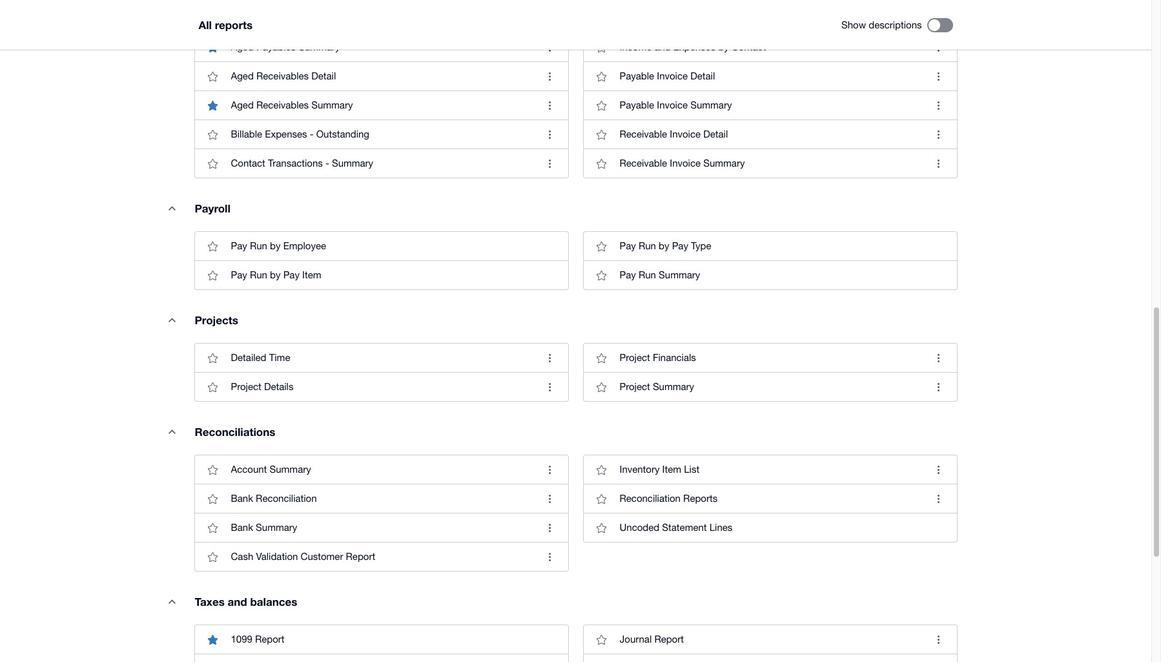 Task type: locate. For each thing, give the bounding box(es) containing it.
favorite image for journal report
[[589, 627, 615, 652]]

0 vertical spatial receivable
[[620, 129, 667, 140]]

detail up aged receivables summary
[[311, 71, 336, 82]]

0 vertical spatial contact
[[732, 41, 766, 52]]

expenses down aged receivables summary
[[265, 129, 307, 140]]

favorite image inside pay run by pay type link
[[589, 233, 615, 259]]

0 horizontal spatial contact
[[231, 158, 265, 169]]

pay for pay run by pay type
[[620, 240, 636, 251]]

remove favorite image for 1099 report
[[200, 627, 226, 652]]

1 vertical spatial expand report group image
[[159, 419, 185, 444]]

pay
[[231, 240, 247, 251], [620, 240, 636, 251], [672, 240, 688, 251], [231, 269, 247, 280], [283, 269, 300, 280], [620, 269, 636, 280]]

by up "pay run by pay item"
[[270, 240, 281, 251]]

balances
[[250, 595, 297, 609]]

favorite image for account summary
[[200, 457, 226, 483]]

validation
[[256, 551, 298, 562]]

more options image for journal report
[[926, 627, 952, 652]]

aged for aged payables summary
[[231, 41, 254, 52]]

more options image for aged receivables summary
[[537, 92, 563, 118]]

1 vertical spatial payables
[[256, 41, 296, 52]]

taxes
[[195, 595, 225, 609]]

favorite image inside "account summary" link
[[200, 457, 226, 483]]

bank reconciliation
[[231, 493, 317, 504]]

remove favorite image
[[200, 34, 226, 60], [200, 627, 226, 652]]

expenses
[[674, 41, 716, 52], [265, 129, 307, 140]]

summary up bank reconciliation
[[270, 464, 311, 475]]

reconciliation reports link
[[584, 484, 957, 513]]

by up pay run summary
[[659, 240, 669, 251]]

aged
[[231, 12, 254, 23], [231, 41, 254, 52], [231, 71, 254, 82], [231, 100, 254, 111]]

detail up receivable invoice summary
[[703, 129, 728, 140]]

favorite image for contact transactions - summary
[[200, 151, 226, 176]]

report
[[346, 551, 375, 562], [255, 634, 285, 645], [655, 634, 684, 645]]

remove favorite image left 1099
[[200, 627, 226, 652]]

reports
[[683, 493, 718, 504]]

favorite image inside billable expenses - outstanding link
[[200, 122, 226, 147]]

receivable invoice summary
[[620, 158, 745, 169]]

more options image for aged payables summary
[[537, 34, 563, 60]]

item
[[302, 269, 321, 280], [662, 464, 681, 475]]

2 remove favorite image from the top
[[200, 627, 226, 652]]

favorite image inside income and expenses by contact link
[[589, 34, 615, 60]]

0 horizontal spatial item
[[302, 269, 321, 280]]

0 vertical spatial expenses
[[674, 41, 716, 52]]

favorite image for project details
[[200, 374, 226, 400]]

detail down income and expenses by contact
[[691, 71, 715, 82]]

invoice for payable invoice detail
[[657, 71, 688, 82]]

1 vertical spatial expenses
[[265, 129, 307, 140]]

detail for payable invoice detail
[[691, 71, 715, 82]]

2 receivable from the top
[[620, 158, 667, 169]]

1 vertical spatial receivable
[[620, 158, 667, 169]]

-
[[310, 129, 314, 140], [325, 158, 329, 169]]

project down detailed
[[231, 381, 261, 392]]

1 vertical spatial item
[[662, 464, 681, 475]]

financials
[[653, 352, 696, 363]]

1 aged from the top
[[231, 12, 254, 23]]

more options image inside "account summary" link
[[537, 457, 563, 483]]

favorite image for inventory item list
[[589, 457, 615, 483]]

favorite image inside aged receivables detail link
[[200, 63, 226, 89]]

1 horizontal spatial -
[[325, 158, 329, 169]]

1 payables from the top
[[256, 12, 296, 23]]

receivables for detail
[[256, 71, 309, 82]]

bank inside 'link'
[[231, 522, 253, 533]]

summary down financials
[[653, 381, 694, 392]]

0 vertical spatial expand report group image
[[159, 195, 185, 221]]

billable expenses - outstanding link
[[195, 120, 568, 149]]

aged receivables summary link
[[195, 91, 568, 120]]

favorite image for bank reconciliation
[[200, 486, 226, 512]]

project
[[620, 352, 650, 363], [231, 381, 261, 392], [620, 381, 650, 392]]

by down pay run by employee
[[270, 269, 281, 280]]

0 vertical spatial payable
[[620, 71, 654, 82]]

expand report group image for payroll
[[159, 195, 185, 221]]

1 expand report group image from the top
[[159, 195, 185, 221]]

summary up outstanding
[[311, 100, 353, 111]]

summary down outstanding
[[332, 158, 373, 169]]

run for pay run by pay item
[[250, 269, 267, 280]]

by for pay run by employee
[[270, 240, 281, 251]]

more options image inside receivable invoice summary link
[[926, 151, 952, 176]]

remove favorite image inside aged payables summary link
[[200, 34, 226, 60]]

4 aged from the top
[[231, 100, 254, 111]]

and for income
[[655, 41, 671, 52]]

1 receivables from the top
[[256, 71, 309, 82]]

1 vertical spatial receivables
[[256, 100, 309, 111]]

aged receivables detail link
[[195, 61, 568, 91]]

bank down account
[[231, 493, 253, 504]]

more options image inside the aged receivables summary 'link'
[[537, 92, 563, 118]]

detail for aged receivables detail
[[311, 71, 336, 82]]

payables
[[256, 12, 296, 23], [256, 41, 296, 52]]

2 expand report group image from the top
[[159, 419, 185, 444]]

0 horizontal spatial report
[[255, 634, 285, 645]]

more options image inside payable invoice summary link
[[926, 92, 952, 118]]

more options image inside journal report "link"
[[926, 627, 952, 652]]

pay for pay run by pay item
[[231, 269, 247, 280]]

run up "pay run by pay item"
[[250, 240, 267, 251]]

1 vertical spatial expand report group image
[[159, 589, 185, 614]]

receivables
[[256, 71, 309, 82], [256, 100, 309, 111]]

1 vertical spatial -
[[325, 158, 329, 169]]

project up project summary
[[620, 352, 650, 363]]

item left "list"
[[662, 464, 681, 475]]

aged inside 'link'
[[231, 100, 254, 111]]

transactions
[[268, 158, 323, 169]]

more options image inside 'reconciliation reports' link
[[926, 486, 952, 512]]

favorite image for income and expenses by contact
[[589, 34, 615, 60]]

invoice for receivable invoice summary
[[670, 158, 701, 169]]

favorite image inside contact transactions - summary link
[[200, 151, 226, 176]]

0 horizontal spatial reconciliation
[[256, 493, 317, 504]]

- up contact transactions - summary
[[310, 129, 314, 140]]

0 vertical spatial receivables
[[256, 71, 309, 82]]

more options image inside project financials link
[[926, 345, 952, 371]]

payables down aged payables detail
[[256, 41, 296, 52]]

reconciliation
[[256, 493, 317, 504], [620, 493, 681, 504]]

income
[[620, 41, 652, 52]]

summary down pay run by pay type
[[659, 269, 700, 280]]

1 remove favorite image from the top
[[200, 34, 226, 60]]

project for project financials
[[620, 352, 650, 363]]

1 expand report group image from the top
[[159, 307, 185, 333]]

expand report group image for projects
[[159, 307, 185, 333]]

1 horizontal spatial expenses
[[674, 41, 716, 52]]

payable for payable invoice summary
[[620, 100, 654, 111]]

1 vertical spatial and
[[228, 595, 247, 609]]

more options image inside cash validation customer report link
[[537, 544, 563, 570]]

project financials link
[[584, 344, 957, 372]]

receivable down payable invoice summary
[[620, 129, 667, 140]]

1 payable from the top
[[620, 71, 654, 82]]

payables up aged payables summary
[[256, 12, 296, 23]]

pay run by pay item
[[231, 269, 321, 280]]

favorite image for detailed time
[[200, 345, 226, 371]]

income and expenses by contact link
[[584, 32, 957, 61]]

more options image inside contact transactions - summary link
[[537, 151, 563, 176]]

detail
[[299, 12, 323, 23], [311, 71, 336, 82], [691, 71, 715, 82], [703, 129, 728, 140]]

favorite image inside pay run by pay item link
[[200, 262, 226, 288]]

1 reconciliation from the left
[[256, 493, 317, 504]]

by
[[718, 41, 729, 52], [270, 240, 281, 251], [659, 240, 669, 251], [270, 269, 281, 280]]

favorite image for aged receivables detail
[[200, 63, 226, 89]]

receivables inside 'link'
[[256, 100, 309, 111]]

uncoded statement lines
[[620, 522, 733, 533]]

2 expand report group image from the top
[[159, 589, 185, 614]]

pay run by employee link
[[195, 232, 568, 260]]

more options image inside payable invoice detail link
[[926, 63, 952, 89]]

inventory item list link
[[584, 455, 957, 484]]

invoice up 'receivable invoice detail'
[[657, 100, 688, 111]]

receivable
[[620, 129, 667, 140], [620, 158, 667, 169]]

list
[[684, 464, 700, 475]]

0 vertical spatial bank
[[231, 493, 253, 504]]

contact down billable
[[231, 158, 265, 169]]

2 bank from the top
[[231, 522, 253, 533]]

1 vertical spatial bank
[[231, 522, 253, 533]]

1 vertical spatial remove favorite image
[[200, 627, 226, 652]]

payable invoice summary link
[[584, 91, 957, 120]]

expenses inside billable expenses - outstanding link
[[265, 129, 307, 140]]

item down employee on the top left of the page
[[302, 269, 321, 280]]

favorite image for payable invoice summary
[[589, 92, 615, 118]]

more options image for payable invoice summary
[[926, 92, 952, 118]]

summary up 'receivable invoice detail'
[[691, 100, 732, 111]]

more options image inside bank reconciliation link
[[537, 486, 563, 512]]

report down bank summary 'link'
[[346, 551, 375, 562]]

favorite image inside uncoded statement lines link
[[589, 515, 615, 541]]

more options image for account summary
[[537, 457, 563, 483]]

bank up 'cash' on the bottom of page
[[231, 522, 253, 533]]

invoice for payable invoice summary
[[657, 100, 688, 111]]

more options image inside the receivable invoice detail link
[[926, 122, 952, 147]]

1 vertical spatial payable
[[620, 100, 654, 111]]

run
[[250, 240, 267, 251], [639, 240, 656, 251], [250, 269, 267, 280], [639, 269, 656, 280]]

favorite image inside the receivable invoice detail link
[[589, 122, 615, 147]]

report right 1099
[[255, 634, 285, 645]]

receivables down aged payables summary
[[256, 71, 309, 82]]

favorite image
[[589, 34, 615, 60], [200, 63, 226, 89], [589, 92, 615, 118], [589, 122, 615, 147], [200, 151, 226, 176], [589, 151, 615, 176], [589, 233, 615, 259], [200, 262, 226, 288], [200, 374, 226, 400], [589, 374, 615, 400], [200, 457, 226, 483], [589, 486, 615, 512], [200, 544, 226, 570], [589, 627, 615, 652]]

0 horizontal spatial -
[[310, 129, 314, 140]]

1 bank from the top
[[231, 493, 253, 504]]

favorite image inside pay run by employee link
[[200, 233, 226, 259]]

2 receivables from the top
[[256, 100, 309, 111]]

report inside "link"
[[655, 634, 684, 645]]

1 receivable from the top
[[620, 129, 667, 140]]

more options image
[[537, 34, 563, 60], [926, 34, 952, 60], [537, 63, 563, 89], [926, 63, 952, 89], [537, 92, 563, 118], [926, 92, 952, 118], [926, 122, 952, 147], [537, 151, 563, 176], [926, 151, 952, 176], [537, 345, 563, 371], [537, 457, 563, 483], [926, 457, 952, 483], [537, 486, 563, 512], [537, 515, 563, 541]]

invoice up payable invoice summary
[[657, 71, 688, 82]]

1099
[[231, 634, 252, 645]]

1 horizontal spatial item
[[662, 464, 681, 475]]

project details
[[231, 381, 294, 392]]

account summary link
[[195, 455, 568, 484]]

more options image for inventory item list
[[926, 457, 952, 483]]

by for pay run by pay type
[[659, 240, 669, 251]]

all
[[199, 18, 212, 32]]

account summary
[[231, 464, 311, 475]]

and right the taxes
[[228, 595, 247, 609]]

0 vertical spatial payables
[[256, 12, 296, 23]]

expenses inside income and expenses by contact link
[[674, 41, 716, 52]]

favorite image
[[589, 63, 615, 89], [200, 122, 226, 147], [200, 233, 226, 259], [589, 262, 615, 288], [200, 345, 226, 371], [589, 345, 615, 371], [589, 457, 615, 483], [200, 486, 226, 512], [200, 515, 226, 541], [589, 515, 615, 541]]

more options image inside bank summary 'link'
[[537, 515, 563, 541]]

aged receivables summary
[[231, 100, 353, 111]]

report right the journal
[[655, 634, 684, 645]]

more options image for payable invoice detail
[[926, 63, 952, 89]]

more options image inside project details link
[[537, 374, 563, 400]]

more options image for bank summary
[[537, 515, 563, 541]]

more options image inside project summary link
[[926, 374, 952, 400]]

payable for payable invoice detail
[[620, 71, 654, 82]]

2 payable from the top
[[620, 100, 654, 111]]

2 aged from the top
[[231, 41, 254, 52]]

expand report group image left the taxes
[[159, 589, 185, 614]]

receivable for receivable invoice detail
[[620, 129, 667, 140]]

expand report group image
[[159, 195, 185, 221], [159, 589, 185, 614]]

invoice up receivable invoice summary
[[670, 129, 701, 140]]

0 vertical spatial remove favorite image
[[200, 34, 226, 60]]

summary up validation
[[256, 522, 297, 533]]

expand report group image left reconciliations
[[159, 419, 185, 444]]

reconciliation down 'inventory item list'
[[620, 493, 681, 504]]

favorite image for project financials
[[589, 345, 615, 371]]

favorite image inside receivable invoice summary link
[[589, 151, 615, 176]]

more options image for reconciliation reports
[[926, 486, 952, 512]]

contact transactions - summary
[[231, 158, 373, 169]]

- right transactions
[[325, 158, 329, 169]]

more options image inside the 'detailed time' link
[[537, 345, 563, 371]]

run down pay run by pay type
[[639, 269, 656, 280]]

remove favorite image
[[200, 92, 226, 118]]

2 reconciliation from the left
[[620, 493, 681, 504]]

more options image for detailed time
[[537, 345, 563, 371]]

1 horizontal spatial reconciliation
[[620, 493, 681, 504]]

0 vertical spatial -
[[310, 129, 314, 140]]

receivable down 'receivable invoice detail'
[[620, 158, 667, 169]]

favorite image for billable expenses - outstanding
[[200, 122, 226, 147]]

and right income
[[655, 41, 671, 52]]

2 horizontal spatial report
[[655, 634, 684, 645]]

0 horizontal spatial and
[[228, 595, 247, 609]]

cash validation customer report
[[231, 551, 375, 562]]

item inside inventory item list link
[[662, 464, 681, 475]]

project details link
[[195, 372, 568, 401]]

remove favorite image inside "1099 report" link
[[200, 627, 226, 652]]

journal
[[620, 634, 652, 645]]

project down project financials
[[620, 381, 650, 392]]

3 aged from the top
[[231, 71, 254, 82]]

more options image inside inventory item list link
[[926, 457, 952, 483]]

journal report link
[[584, 625, 957, 654]]

2 payables from the top
[[256, 41, 296, 52]]

detail up aged payables summary
[[299, 12, 323, 23]]

summary down the receivable invoice detail link
[[703, 158, 745, 169]]

summary
[[299, 41, 340, 52], [311, 100, 353, 111], [691, 100, 732, 111], [332, 158, 373, 169], [703, 158, 745, 169], [659, 269, 700, 280], [653, 381, 694, 392], [270, 464, 311, 475], [256, 522, 297, 533]]

payable
[[620, 71, 654, 82], [620, 100, 654, 111]]

bank
[[231, 493, 253, 504], [231, 522, 253, 533]]

receivables down aged receivables detail
[[256, 100, 309, 111]]

run up pay run summary
[[639, 240, 656, 251]]

more options image inside aged receivables detail link
[[537, 63, 563, 89]]

by for pay run by pay item
[[270, 269, 281, 280]]

inventory
[[620, 464, 660, 475]]

more options image for income and expenses by contact
[[926, 34, 952, 60]]

aged receivables detail
[[231, 71, 336, 82]]

run down pay run by employee
[[250, 269, 267, 280]]

reconciliation down account summary
[[256, 493, 317, 504]]

details
[[264, 381, 294, 392]]

payable down income
[[620, 71, 654, 82]]

more options image
[[537, 122, 563, 147], [926, 345, 952, 371], [537, 374, 563, 400], [926, 374, 952, 400], [926, 486, 952, 512], [537, 544, 563, 570], [926, 627, 952, 652]]

favorite image inside payable invoice summary link
[[589, 92, 615, 118]]

invoice for receivable invoice detail
[[670, 129, 701, 140]]

expand report group image
[[159, 307, 185, 333], [159, 419, 185, 444]]

favorite image inside the pay run summary link
[[589, 262, 615, 288]]

expand report group image left projects
[[159, 307, 185, 333]]

expand report group image for reconciliations
[[159, 419, 185, 444]]

more options image for aged receivables detail
[[537, 63, 563, 89]]

expand report group image left payroll
[[159, 195, 185, 221]]

receivable invoice detail link
[[584, 120, 957, 149]]

more options image for receivable invoice detail
[[926, 122, 952, 147]]

more options image inside billable expenses - outstanding link
[[537, 122, 563, 147]]

more options image inside income and expenses by contact link
[[926, 34, 952, 60]]

0 horizontal spatial expenses
[[265, 129, 307, 140]]

remove favorite image down all
[[200, 34, 226, 60]]

invoice
[[657, 71, 688, 82], [657, 100, 688, 111], [670, 129, 701, 140], [670, 158, 701, 169]]

1 horizontal spatial and
[[655, 41, 671, 52]]

contact
[[732, 41, 766, 52], [231, 158, 265, 169]]

expenses up payable invoice detail
[[674, 41, 716, 52]]

0 vertical spatial and
[[655, 41, 671, 52]]

invoice down 'receivable invoice detail'
[[670, 158, 701, 169]]

contact up payable invoice detail link
[[732, 41, 766, 52]]

0 vertical spatial expand report group image
[[159, 307, 185, 333]]

income and expenses by contact
[[620, 41, 766, 52]]

favorite image inside project financials link
[[589, 345, 615, 371]]

0 vertical spatial item
[[302, 269, 321, 280]]

1099 report link
[[195, 625, 568, 654]]

payable down payable invoice detail
[[620, 100, 654, 111]]



Task type: vqa. For each thing, say whether or not it's contained in the screenshot.
Days related to 1 - 30 Days
no



Task type: describe. For each thing, give the bounding box(es) containing it.
bank for bank summary
[[231, 522, 253, 533]]

favorite image for pay run by pay type
[[589, 233, 615, 259]]

more options image for receivable invoice summary
[[926, 151, 952, 176]]

time
[[269, 352, 290, 363]]

item inside pay run by pay item link
[[302, 269, 321, 280]]

1 horizontal spatial contact
[[732, 41, 766, 52]]

pay for pay run summary
[[620, 269, 636, 280]]

more options image for project summary
[[926, 374, 952, 400]]

uncoded statement lines link
[[584, 513, 957, 542]]

receivables for summary
[[256, 100, 309, 111]]

taxes and balances
[[195, 595, 297, 609]]

more options image for billable expenses - outstanding
[[537, 122, 563, 147]]

detail for receivable invoice detail
[[703, 129, 728, 140]]

payroll
[[195, 202, 231, 215]]

more options image for project details
[[537, 374, 563, 400]]

detail for aged payables detail
[[299, 12, 323, 23]]

aged payables detail link
[[195, 4, 568, 32]]

payable invoice detail link
[[584, 61, 957, 91]]

project summary link
[[584, 372, 957, 401]]

- for transactions
[[325, 158, 329, 169]]

more options image for bank reconciliation
[[537, 486, 563, 512]]

pay run by pay type
[[620, 240, 711, 251]]

show
[[842, 20, 866, 30]]

uncoded
[[620, 522, 660, 533]]

project for project summary
[[620, 381, 650, 392]]

summary inside 'link'
[[311, 100, 353, 111]]

billable
[[231, 129, 262, 140]]

by up payable invoice detail link
[[718, 41, 729, 52]]

reconciliation reports
[[620, 493, 718, 504]]

billable expenses - outstanding
[[231, 129, 369, 140]]

project summary
[[620, 381, 694, 392]]

payables for detail
[[256, 12, 296, 23]]

bank reconciliation link
[[195, 484, 568, 513]]

favorite image for receivable invoice summary
[[589, 151, 615, 176]]

favorite image for pay run by employee
[[200, 233, 226, 259]]

outstanding
[[316, 129, 369, 140]]

aged for aged payables detail
[[231, 12, 254, 23]]

pay for pay run by employee
[[231, 240, 247, 251]]

pay run summary link
[[584, 260, 957, 289]]

favorite image for receivable invoice detail
[[589, 122, 615, 147]]

report for 1099 report
[[255, 634, 285, 645]]

pay run by pay type link
[[584, 232, 957, 260]]

run for pay run summary
[[639, 269, 656, 280]]

customer
[[301, 551, 343, 562]]

summary up aged receivables detail
[[299, 41, 340, 52]]

and for taxes
[[228, 595, 247, 609]]

report for journal report
[[655, 634, 684, 645]]

all reports
[[199, 18, 253, 32]]

favorite image for cash validation customer report
[[200, 544, 226, 570]]

- for expenses
[[310, 129, 314, 140]]

expand report group image for taxes and balances
[[159, 589, 185, 614]]

payable invoice summary
[[620, 100, 732, 111]]

detailed
[[231, 352, 266, 363]]

payable invoice detail
[[620, 71, 715, 82]]

receivable invoice summary link
[[584, 149, 957, 178]]

favorite image for pay run summary
[[589, 262, 615, 288]]

inventory item list
[[620, 464, 700, 475]]

show descriptions
[[842, 20, 922, 30]]

payables for summary
[[256, 41, 296, 52]]

cash
[[231, 551, 253, 562]]

lines
[[710, 522, 733, 533]]

aged for aged receivables summary
[[231, 100, 254, 111]]

summary inside 'link'
[[256, 522, 297, 533]]

run for pay run by pay type
[[639, 240, 656, 251]]

account
[[231, 464, 267, 475]]

remove favorite image for aged payables summary
[[200, 34, 226, 60]]

run for pay run by employee
[[250, 240, 267, 251]]

more options image for contact transactions - summary
[[537, 151, 563, 176]]

project for project details
[[231, 381, 261, 392]]

favorite image for bank summary
[[200, 515, 226, 541]]

bank summary
[[231, 522, 297, 533]]

type
[[691, 240, 711, 251]]

1 horizontal spatial report
[[346, 551, 375, 562]]

cash validation customer report link
[[195, 542, 568, 571]]

descriptions
[[869, 20, 922, 30]]

projects
[[195, 313, 238, 327]]

contact transactions - summary link
[[195, 149, 568, 178]]

favorite image for pay run by pay item
[[200, 262, 226, 288]]

pay run summary
[[620, 269, 700, 280]]

aged payables detail
[[231, 12, 323, 23]]

aged for aged receivables detail
[[231, 71, 254, 82]]

reconciliations
[[195, 425, 275, 439]]

pay run by employee
[[231, 240, 326, 251]]

bank summary link
[[195, 513, 568, 542]]

employee
[[283, 240, 326, 251]]

receivable invoice detail
[[620, 129, 728, 140]]

project financials
[[620, 352, 696, 363]]

receivable for receivable invoice summary
[[620, 158, 667, 169]]

statement
[[662, 522, 707, 533]]

favorite image for reconciliation reports
[[589, 486, 615, 512]]

detailed time
[[231, 352, 290, 363]]

more options image for project financials
[[926, 345, 952, 371]]

favorite image for payable invoice detail
[[589, 63, 615, 89]]

aged payables summary
[[231, 41, 340, 52]]

favorite image for uncoded statement lines
[[589, 515, 615, 541]]

reports
[[215, 18, 253, 32]]

favorite image for project summary
[[589, 374, 615, 400]]

1 vertical spatial contact
[[231, 158, 265, 169]]

pay run by pay item link
[[195, 260, 568, 289]]

journal report
[[620, 634, 684, 645]]

bank for bank reconciliation
[[231, 493, 253, 504]]

more options image for cash validation customer report
[[537, 544, 563, 570]]

aged payables summary link
[[195, 32, 568, 61]]

1099 report
[[231, 634, 285, 645]]

detailed time link
[[195, 344, 568, 372]]



